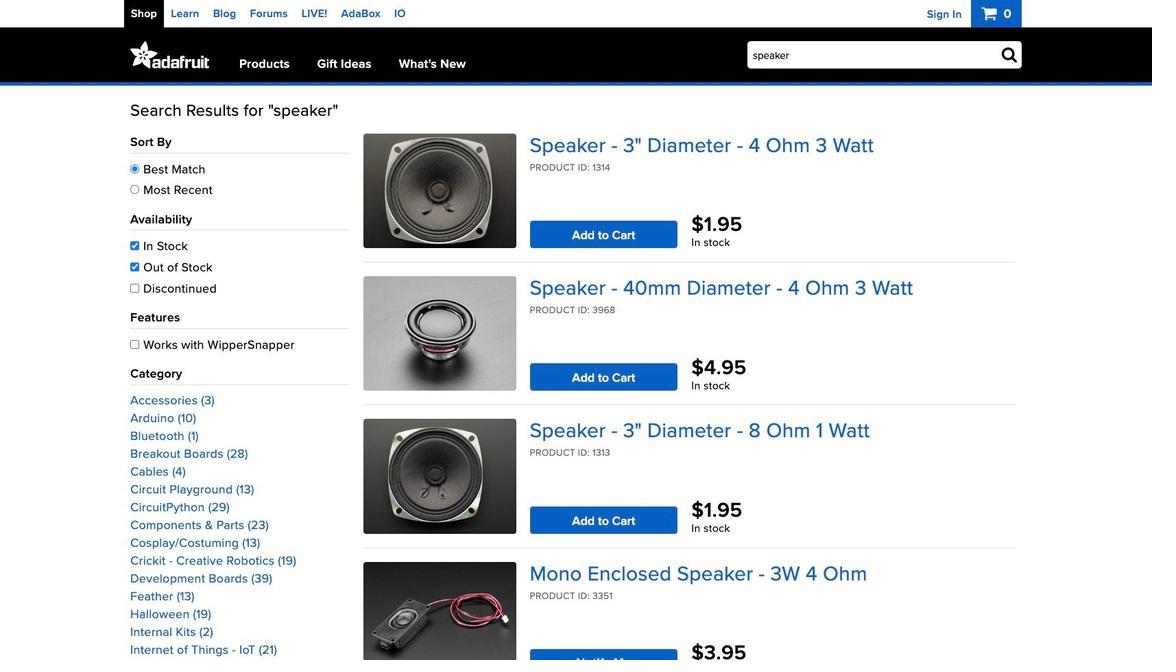 Task type: describe. For each thing, give the bounding box(es) containing it.
enclosed speaker with jst cable image
[[363, 562, 516, 660]]

speaker - 3" diameter - 8 ohm 1 watt image
[[363, 419, 516, 534]]

search image
[[1002, 46, 1017, 62]]

angled shot of the speaker - 40mm diameter - 4 ohm 3 watt. image
[[363, 277, 516, 391]]

adafruit logo image
[[130, 41, 209, 69]]

speaker - 3" diameter - 4 ohm 3 watt image
[[363, 134, 516, 248]]



Task type: vqa. For each thing, say whether or not it's contained in the screenshot.
ADAFRUIT LOGO
yes



Task type: locate. For each thing, give the bounding box(es) containing it.
None radio
[[130, 185, 139, 194]]

None search field
[[725, 41, 1022, 69]]

None radio
[[130, 164, 139, 173]]

main content
[[130, 86, 1022, 660]]

None checkbox
[[130, 242, 139, 251], [130, 263, 139, 272], [130, 284, 139, 293], [130, 242, 139, 251], [130, 263, 139, 272], [130, 284, 139, 293]]

None checkbox
[[130, 340, 139, 349]]

None text field
[[748, 41, 1022, 69]]

group
[[130, 134, 350, 660]]

shopping cart image
[[982, 5, 1000, 22]]



